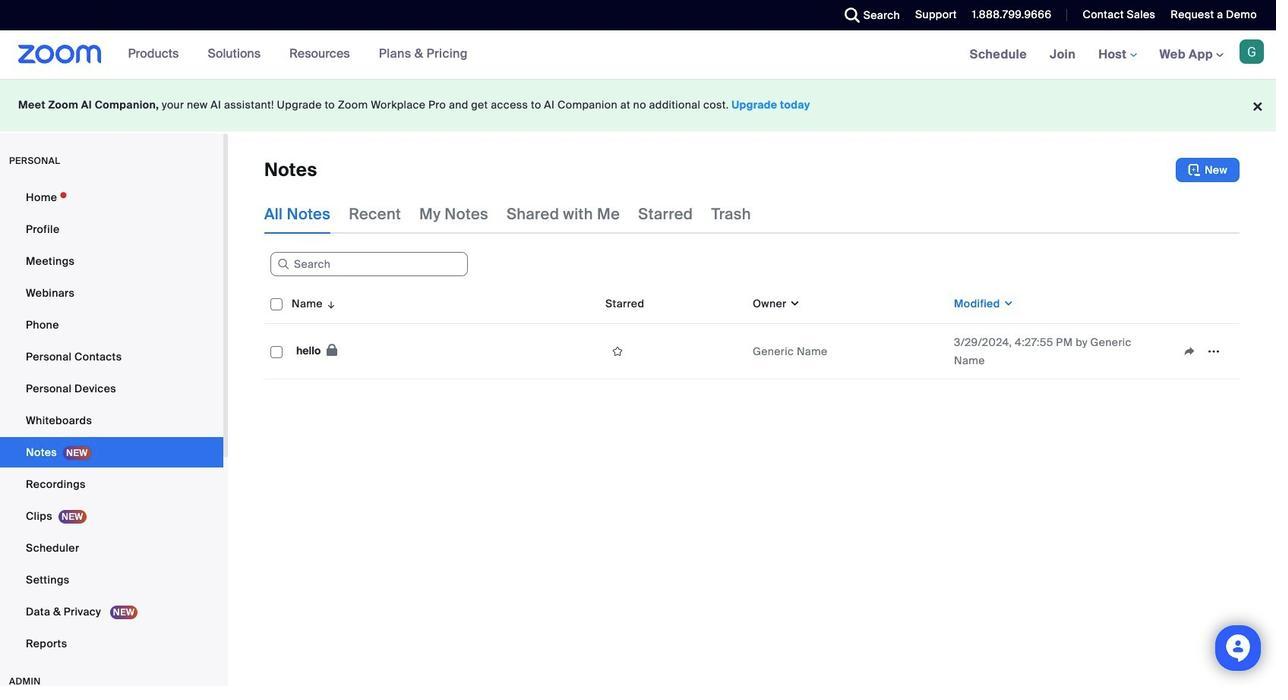 Task type: locate. For each thing, give the bounding box(es) containing it.
arrow down image
[[323, 295, 337, 313]]

meetings navigation
[[959, 30, 1276, 80]]

application
[[264, 284, 1240, 380], [1178, 340, 1234, 363]]

product information navigation
[[117, 30, 479, 79]]

share image
[[1178, 345, 1202, 359]]

footer
[[0, 79, 1276, 131]]

tabs of all notes page tab list
[[264, 195, 751, 234]]

banner
[[0, 30, 1276, 80]]

hello unstarred image
[[606, 345, 630, 359]]



Task type: describe. For each thing, give the bounding box(es) containing it.
Search text field
[[270, 252, 468, 277]]

down image
[[787, 296, 801, 312]]

profile picture image
[[1240, 40, 1264, 64]]

zoom logo image
[[18, 45, 102, 64]]

down image
[[1000, 296, 1014, 312]]

personal menu menu
[[0, 182, 223, 661]]

more options for hello image
[[1202, 345, 1226, 359]]



Task type: vqa. For each thing, say whether or not it's contained in the screenshot.
menu bar
no



